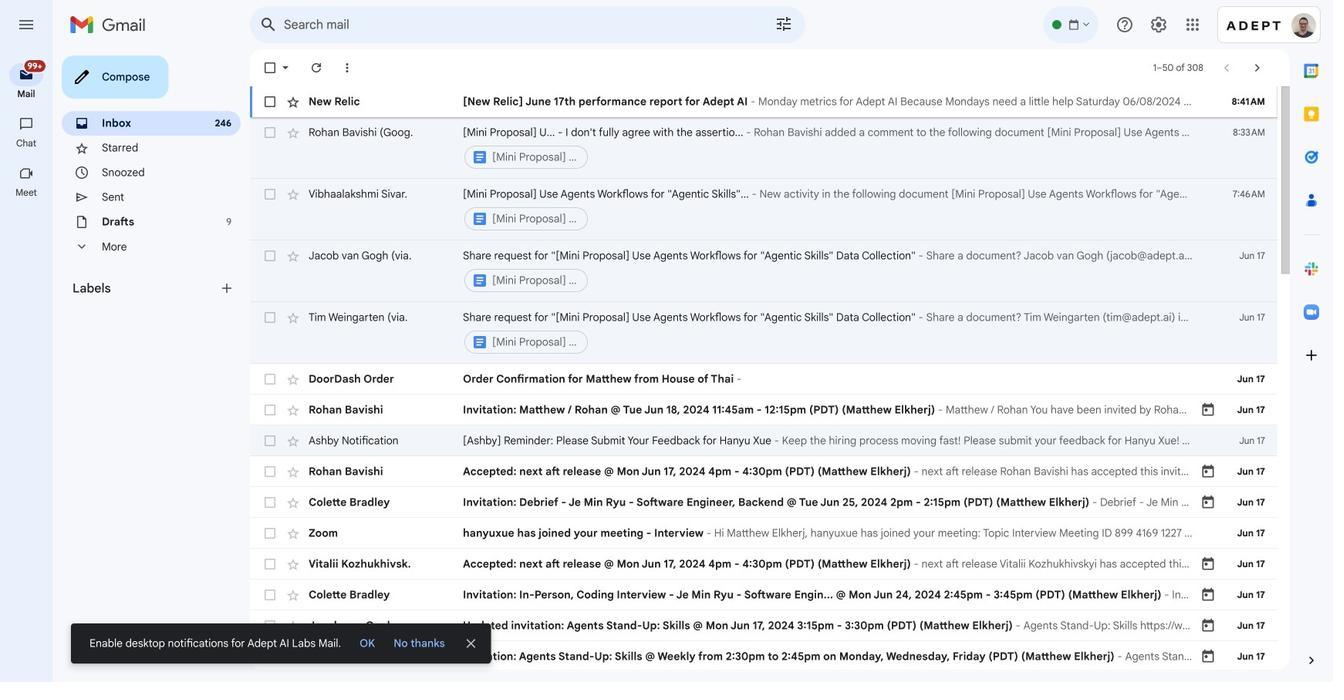 Task type: describe. For each thing, give the bounding box(es) containing it.
settings image
[[1150, 15, 1168, 34]]

2 row from the top
[[250, 117, 1278, 179]]

15 row from the top
[[250, 642, 1278, 673]]

1 calendar event image from the top
[[1200, 464, 1216, 480]]

search mail image
[[255, 11, 282, 39]]

10 row from the top
[[250, 488, 1278, 518]]

2 cell from the top
[[463, 187, 1200, 233]]

calendar event image for 7th row from the top of the page
[[1200, 403, 1216, 418]]

advanced search options image
[[768, 8, 799, 39]]

3 row from the top
[[250, 179, 1278, 241]]

13 row from the top
[[250, 580, 1278, 611]]

1 row from the top
[[250, 86, 1278, 117]]

14 row from the top
[[250, 611, 1278, 642]]

11 row from the top
[[250, 518, 1278, 549]]

Search mail text field
[[284, 17, 731, 32]]

gmail image
[[69, 9, 154, 40]]



Task type: vqa. For each thing, say whether or not it's contained in the screenshot.
top personalize
no



Task type: locate. For each thing, give the bounding box(es) containing it.
more email options image
[[339, 60, 355, 76]]

cell
[[463, 125, 1200, 171], [463, 187, 1200, 233], [463, 248, 1200, 295], [463, 310, 1200, 356]]

None checkbox
[[262, 60, 278, 76], [262, 187, 278, 202], [262, 310, 278, 326], [262, 464, 278, 480], [262, 60, 278, 76], [262, 187, 278, 202], [262, 310, 278, 326], [262, 464, 278, 480]]

alert
[[25, 35, 1308, 664]]

7 row from the top
[[250, 395, 1278, 426]]

older image
[[1250, 60, 1265, 76]]

Search mail search field
[[250, 6, 805, 43]]

2 calendar event image from the top
[[1200, 650, 1216, 665]]

refresh image
[[309, 60, 324, 76]]

0 vertical spatial calendar event image
[[1200, 464, 1216, 480]]

8 row from the top
[[250, 426, 1278, 457]]

5 calendar event image from the top
[[1200, 619, 1216, 634]]

row
[[250, 86, 1278, 117], [250, 117, 1278, 179], [250, 179, 1278, 241], [250, 241, 1278, 302], [250, 302, 1278, 364], [250, 364, 1278, 395], [250, 395, 1278, 426], [250, 426, 1278, 457], [250, 457, 1278, 488], [250, 488, 1278, 518], [250, 518, 1278, 549], [250, 549, 1278, 580], [250, 580, 1278, 611], [250, 611, 1278, 642], [250, 642, 1278, 673]]

4 row from the top
[[250, 241, 1278, 302]]

12 row from the top
[[250, 549, 1278, 580]]

5 row from the top
[[250, 302, 1278, 364]]

1 vertical spatial calendar event image
[[1200, 650, 1216, 665]]

navigation
[[0, 49, 54, 683]]

None checkbox
[[262, 94, 278, 110], [262, 125, 278, 140], [262, 248, 278, 264], [262, 372, 278, 387], [262, 403, 278, 418], [262, 434, 278, 449], [262, 495, 278, 511], [262, 526, 278, 542], [262, 557, 278, 572], [262, 588, 278, 603], [262, 619, 278, 634], [262, 650, 278, 665], [262, 94, 278, 110], [262, 125, 278, 140], [262, 248, 278, 264], [262, 372, 278, 387], [262, 403, 278, 418], [262, 434, 278, 449], [262, 495, 278, 511], [262, 526, 278, 542], [262, 557, 278, 572], [262, 588, 278, 603], [262, 619, 278, 634], [262, 650, 278, 665]]

calendar event image for second row from the bottom of the page
[[1200, 619, 1216, 634]]

6 row from the top
[[250, 364, 1278, 395]]

heading
[[0, 88, 52, 100], [0, 137, 52, 150], [0, 187, 52, 199], [73, 281, 219, 296]]

1 calendar event image from the top
[[1200, 403, 1216, 418]]

calendar event image
[[1200, 464, 1216, 480], [1200, 650, 1216, 665]]

tab list
[[1290, 49, 1333, 627]]

1 cell from the top
[[463, 125, 1200, 171]]

calendar event image for third row from the bottom
[[1200, 588, 1216, 603]]

calendar event image for 10th row
[[1200, 495, 1216, 511]]

support image
[[1116, 15, 1134, 34]]

9 row from the top
[[250, 457, 1278, 488]]

4 cell from the top
[[463, 310, 1200, 356]]

main menu image
[[17, 15, 35, 34]]

calendar event image
[[1200, 403, 1216, 418], [1200, 495, 1216, 511], [1200, 557, 1216, 572], [1200, 588, 1216, 603], [1200, 619, 1216, 634]]

calendar event image for fourth row from the bottom
[[1200, 557, 1216, 572]]

3 cell from the top
[[463, 248, 1200, 295]]

3 calendar event image from the top
[[1200, 557, 1216, 572]]

4 calendar event image from the top
[[1200, 588, 1216, 603]]

2 calendar event image from the top
[[1200, 495, 1216, 511]]



